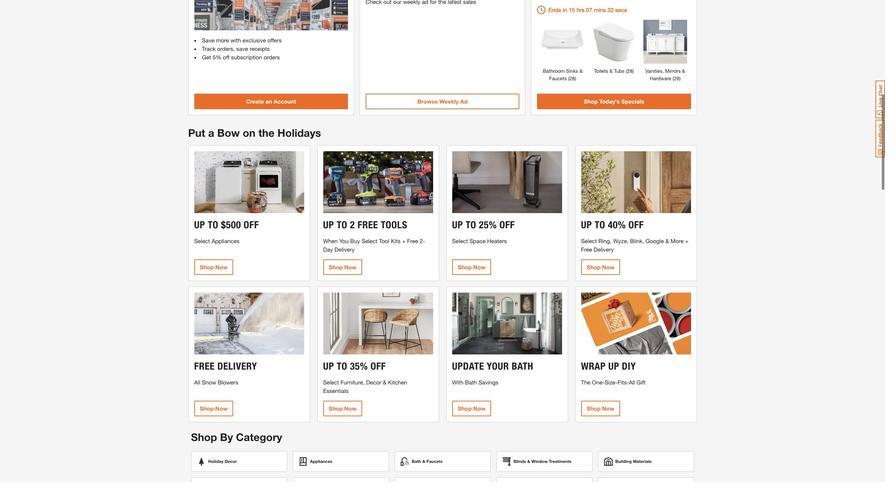 Task type: locate. For each thing, give the bounding box(es) containing it.
2 delivery from the left
[[594, 246, 614, 253]]

0 vertical spatial faucets
[[550, 75, 567, 81]]

now for up to 35% off
[[345, 405, 357, 412]]

shop for wrap up diy
[[587, 405, 601, 412]]

select right buy
[[362, 238, 378, 244]]

( 28 ) down the mirrors
[[672, 75, 681, 81]]

delivery
[[335, 246, 355, 253], [594, 246, 614, 253]]

+ right more
[[686, 238, 689, 244]]

decor right furniture,
[[366, 379, 382, 386]]

) down the mirrors
[[680, 75, 681, 81]]

1 horizontal spatial +
[[686, 238, 689, 244]]

shop down with
[[458, 405, 472, 412]]

shop now down essentials
[[329, 405, 357, 412]]

1 + from the left
[[403, 238, 406, 244]]

browse weekly ad
[[418, 98, 468, 105]]

1 horizontal spatial free
[[582, 246, 593, 253]]

) for vanities, mirrors & hardware
[[680, 75, 681, 81]]

more
[[671, 238, 684, 244]]

now down with bath savings
[[474, 405, 486, 412]]

now for up to $500 off
[[215, 264, 228, 271]]

decor inside the select furniture, decor & kitchen essentials
[[366, 379, 382, 386]]

28 right tubs
[[628, 68, 633, 74]]

select
[[194, 238, 210, 244], [362, 238, 378, 244], [452, 238, 468, 244], [582, 238, 597, 244], [323, 379, 339, 386]]

shop now down all snow blowers
[[200, 405, 228, 412]]

shop now link for free delivery
[[194, 401, 233, 417]]

free right 2
[[358, 219, 378, 231]]

shop now link for up to 35% off
[[323, 401, 362, 417]]

bathroom sinks & faucets product image image
[[541, 20, 585, 64]]

off for up to $500 off
[[244, 219, 259, 231]]

all snow blowers
[[194, 379, 238, 386]]

treatments
[[549, 459, 572, 464]]

up to 25% off
[[452, 219, 515, 231]]

to left 25%
[[466, 219, 477, 231]]

shop now down space
[[458, 264, 486, 271]]

a
[[208, 126, 214, 139]]

to for $500
[[208, 219, 219, 231]]

select furniture, decor & kitchen essentials
[[323, 379, 408, 394]]

( 28 ) for faucets
[[567, 75, 577, 81]]

to left 35%
[[337, 360, 348, 372]]

+ inside select ring, wyze, blink, google & more + free delivery
[[686, 238, 689, 244]]

shop now link for up to $500 off
[[194, 260, 233, 275]]

0 vertical spatial free
[[407, 238, 419, 244]]

35%
[[350, 360, 368, 372]]

bath & faucets
[[412, 459, 443, 464]]

blink,
[[631, 238, 645, 244]]

delivery down you
[[335, 246, 355, 253]]

shop now link for up to 2 free tools
[[323, 260, 362, 275]]

2 + from the left
[[686, 238, 689, 244]]

the one-size-fits-all gift
[[582, 379, 646, 386]]

shop down "select appliances" on the left of the page
[[200, 264, 214, 271]]

0 horizontal spatial all
[[194, 379, 201, 386]]

shop now for up to 35% off
[[329, 405, 357, 412]]

shop now link
[[194, 260, 233, 275], [323, 260, 362, 275], [452, 260, 492, 275], [582, 260, 621, 275], [194, 401, 233, 417], [323, 401, 362, 417], [452, 401, 492, 417], [582, 401, 621, 417]]

save
[[237, 45, 248, 52]]

1 delivery from the left
[[335, 246, 355, 253]]

orders,
[[217, 45, 235, 52]]

shop now link down space
[[452, 260, 492, 275]]

up left the diy
[[609, 360, 620, 372]]

up to 35% off
[[323, 360, 386, 372]]

shop down ring,
[[587, 264, 601, 271]]

up up 'when'
[[323, 219, 334, 231]]

browse
[[418, 98, 438, 105]]

off for up to 25% off
[[500, 219, 515, 231]]

off right $500
[[244, 219, 259, 231]]

(
[[626, 68, 628, 74], [569, 75, 570, 81], [673, 75, 674, 81]]

1 vertical spatial free
[[582, 246, 593, 253]]

1 vertical spatial decor
[[225, 459, 237, 464]]

) down sinks
[[575, 75, 577, 81]]

& inside select ring, wyze, blink, google & more + free delivery
[[666, 238, 670, 244]]

select for up to 35% off
[[323, 379, 339, 386]]

shop now down 'day'
[[329, 264, 357, 271]]

holiday decor link
[[191, 451, 287, 472]]

1 horizontal spatial faucets
[[550, 75, 567, 81]]

1 all from the left
[[194, 379, 201, 386]]

select inside the select furniture, decor & kitchen essentials
[[323, 379, 339, 386]]

( right tubs
[[626, 68, 628, 74]]

mins
[[594, 6, 606, 13]]

up up "select appliances" on the left of the page
[[194, 219, 205, 231]]

shop now link down ring,
[[582, 260, 621, 275]]

+ right kits
[[403, 238, 406, 244]]

ends in 15 hrs 07 mins 32 secs
[[549, 6, 628, 13]]

1 horizontal spatial decor
[[366, 379, 382, 386]]

off up the "heaters"
[[500, 219, 515, 231]]

40%
[[608, 219, 626, 231]]

shop
[[200, 264, 214, 271], [329, 264, 343, 271], [458, 264, 472, 271], [587, 264, 601, 271], [200, 405, 214, 412], [329, 405, 343, 412], [458, 405, 472, 412], [587, 405, 601, 412], [191, 431, 217, 444]]

shop down 'day'
[[329, 264, 343, 271]]

2 horizontal spatial )
[[680, 75, 681, 81]]

off
[[244, 219, 259, 231], [500, 219, 515, 231], [629, 219, 644, 231], [371, 360, 386, 372]]

0 horizontal spatial (
[[569, 75, 570, 81]]

account
[[274, 98, 296, 105]]

now down ring,
[[603, 264, 615, 271]]

all left the snow
[[194, 379, 201, 386]]

savings
[[479, 379, 499, 386]]

toilets & tubs ( 28 )
[[595, 68, 635, 74]]

up to 2 free tools
[[323, 219, 408, 231]]

on
[[243, 126, 256, 139]]

now down size-
[[603, 405, 615, 412]]

up to 40% off
[[582, 219, 644, 231]]

shop now down one- in the bottom of the page
[[587, 405, 615, 412]]

vanities, mirrors & hardware
[[646, 68, 686, 81]]

0 vertical spatial bath
[[465, 379, 477, 386]]

1 horizontal spatial delivery
[[594, 246, 614, 253]]

shop now link down "select appliances" on the left of the page
[[194, 260, 233, 275]]

now down select space heaters
[[474, 264, 486, 271]]

shop now for up to $500 off
[[200, 264, 228, 271]]

0 horizontal spatial decor
[[225, 459, 237, 464]]

shop down one- in the bottom of the page
[[587, 405, 601, 412]]

all
[[194, 379, 201, 386], [629, 379, 636, 386]]

1 horizontal spatial appliances
[[310, 459, 333, 464]]

shop now down with bath savings
[[458, 405, 486, 412]]

up for up to $500 off
[[194, 219, 205, 231]]

0 horizontal spatial )
[[575, 75, 577, 81]]

the
[[582, 379, 591, 386]]

1 horizontal spatial free
[[358, 219, 378, 231]]

0 horizontal spatial +
[[403, 238, 406, 244]]

to for 2
[[337, 219, 348, 231]]

your
[[487, 360, 509, 372]]

) for bathroom sinks & faucets
[[575, 75, 577, 81]]

now down buy
[[345, 264, 357, 271]]

shop now link down essentials
[[323, 401, 362, 417]]

up up essentials
[[323, 360, 334, 372]]

1 vertical spatial appliances
[[310, 459, 333, 464]]

snow
[[202, 379, 216, 386]]

bath
[[465, 379, 477, 386], [412, 459, 422, 464]]

1 vertical spatial free
[[194, 360, 215, 372]]

shop down essentials
[[329, 405, 343, 412]]

shop now down ring,
[[587, 264, 615, 271]]

essentials
[[323, 388, 349, 394]]

to up "select appliances" on the left of the page
[[208, 219, 219, 231]]

create an account button
[[194, 94, 348, 109]]

( 28 ) down sinks
[[567, 75, 577, 81]]

+
[[403, 238, 406, 244], [686, 238, 689, 244]]

wrap up diy
[[582, 360, 637, 372]]

&
[[580, 68, 583, 74], [610, 68, 613, 74], [683, 68, 686, 74], [666, 238, 670, 244], [383, 379, 387, 386], [423, 459, 426, 464], [528, 459, 531, 464]]

shop now down "select appliances" on the left of the page
[[200, 264, 228, 271]]

28 down sinks
[[570, 75, 575, 81]]

2 horizontal spatial (
[[673, 75, 674, 81]]

0 horizontal spatial faucets
[[427, 459, 443, 464]]

decor right holiday
[[225, 459, 237, 464]]

shop down space
[[458, 264, 472, 271]]

buy
[[351, 238, 360, 244]]

now down all snow blowers
[[215, 405, 228, 412]]

select inside select ring, wyze, blink, google & more + free delivery
[[582, 238, 597, 244]]

shop now for up to 25% off
[[458, 264, 486, 271]]

1 horizontal spatial ( 28 )
[[672, 75, 681, 81]]

28 down the mirrors
[[674, 75, 680, 81]]

put
[[188, 126, 205, 139]]

hardware
[[650, 75, 672, 81]]

& inside the select furniture, decor & kitchen essentials
[[383, 379, 387, 386]]

shop now link down all snow blowers
[[194, 401, 233, 417]]

select for up to 25% off
[[452, 238, 468, 244]]

toilets & tubs product image image
[[593, 20, 636, 64]]

image for up to 25% off image
[[452, 151, 562, 213]]

to left 2
[[337, 219, 348, 231]]

holiday decor
[[208, 459, 237, 464]]

select left ring,
[[582, 238, 597, 244]]

0 vertical spatial decor
[[366, 379, 382, 386]]

bathroom
[[543, 68, 565, 74]]

off for up to 35% off
[[371, 360, 386, 372]]

up left 40%
[[582, 219, 593, 231]]

shop down the snow
[[200, 405, 214, 412]]

now down essentials
[[345, 405, 357, 412]]

shop today's specials link
[[538, 94, 692, 109]]

0 horizontal spatial ( 28 )
[[567, 75, 577, 81]]

free delivery
[[194, 360, 257, 372]]

shop now link down 'day'
[[323, 260, 362, 275]]

select up essentials
[[323, 379, 339, 386]]

shop now link down one- in the bottom of the page
[[582, 401, 621, 417]]

receipts
[[250, 45, 270, 52]]

1 ( 28 ) from the left
[[567, 75, 577, 81]]

update
[[452, 360, 485, 372]]

& inside bathroom sinks & faucets
[[580, 68, 583, 74]]

select down up to $500 off on the top left of page
[[194, 238, 210, 244]]

decor inside holiday decor link
[[225, 459, 237, 464]]

now
[[215, 264, 228, 271], [345, 264, 357, 271], [474, 264, 486, 271], [603, 264, 615, 271], [215, 405, 228, 412], [345, 405, 357, 412], [474, 405, 486, 412], [603, 405, 615, 412]]

now down "select appliances" on the left of the page
[[215, 264, 228, 271]]

now for free delivery
[[215, 405, 228, 412]]

2 horizontal spatial 28
[[674, 75, 680, 81]]

1 vertical spatial bath
[[412, 459, 422, 464]]

free
[[358, 219, 378, 231], [194, 360, 215, 372]]

wyze,
[[614, 238, 629, 244]]

free up the snow
[[194, 360, 215, 372]]

select left space
[[452, 238, 468, 244]]

( for bathroom sinks & faucets
[[569, 75, 570, 81]]

1 horizontal spatial bath
[[465, 379, 477, 386]]

one-
[[593, 379, 605, 386]]

window
[[532, 459, 548, 464]]

delivery inside when you buy select tool kits + free 2- day delivery
[[335, 246, 355, 253]]

up
[[194, 219, 205, 231], [323, 219, 334, 231], [452, 219, 463, 231], [582, 219, 593, 231], [323, 360, 334, 372], [609, 360, 620, 372]]

off right 35%
[[371, 360, 386, 372]]

shop now link for wrap up diy
[[582, 401, 621, 417]]

) right tubs
[[633, 68, 635, 74]]

delivery down ring,
[[594, 246, 614, 253]]

0 horizontal spatial 28
[[570, 75, 575, 81]]

now for up to 40% off
[[603, 264, 615, 271]]

bath & faucets link
[[395, 451, 491, 472]]

shop now link for up to 25% off
[[452, 260, 492, 275]]

0 vertical spatial appliances
[[212, 238, 240, 244]]

up up select space heaters
[[452, 219, 463, 231]]

shop now
[[200, 264, 228, 271], [329, 264, 357, 271], [458, 264, 486, 271], [587, 264, 615, 271], [200, 405, 228, 412], [329, 405, 357, 412], [458, 405, 486, 412], [587, 405, 615, 412]]

0 horizontal spatial delivery
[[335, 246, 355, 253]]

1 horizontal spatial all
[[629, 379, 636, 386]]

select ring, wyze, blink, google & more + free delivery
[[582, 238, 689, 253]]

to
[[208, 219, 219, 231], [337, 219, 348, 231], [466, 219, 477, 231], [595, 219, 606, 231], [337, 360, 348, 372]]

subscription
[[231, 54, 262, 61]]

off up blink,
[[629, 219, 644, 231]]

( down the mirrors
[[673, 75, 674, 81]]

shop today's specials
[[584, 98, 645, 105]]

28
[[628, 68, 633, 74], [570, 75, 575, 81], [674, 75, 680, 81]]

gift
[[637, 379, 646, 386]]

image for free delivery image
[[194, 293, 304, 355]]

shop now link down with bath savings
[[452, 401, 492, 417]]

( down sinks
[[569, 75, 570, 81]]

0 horizontal spatial free
[[407, 238, 419, 244]]

all left gift
[[629, 379, 636, 386]]

( 28 )
[[567, 75, 577, 81], [672, 75, 681, 81]]

select space heaters
[[452, 238, 507, 244]]

2 ( 28 ) from the left
[[672, 75, 681, 81]]

up for up to 25% off
[[452, 219, 463, 231]]

to up ring,
[[595, 219, 606, 231]]



Task type: vqa. For each thing, say whether or not it's contained in the screenshot.
+ in the When You Buy Select Tool Kits + Free 2- Day Delivery
yes



Task type: describe. For each thing, give the bounding box(es) containing it.
delivery inside select ring, wyze, blink, google & more + free delivery
[[594, 246, 614, 253]]

ring,
[[599, 238, 612, 244]]

day
[[323, 246, 333, 253]]

shop for up to 25% off
[[458, 264, 472, 271]]

now for wrap up diy
[[603, 405, 615, 412]]

materials
[[634, 459, 652, 464]]

an
[[266, 98, 272, 105]]

live chat image
[[876, 81, 886, 118]]

create an account
[[246, 98, 296, 105]]

1 horizontal spatial (
[[626, 68, 628, 74]]

appliances link
[[293, 451, 389, 472]]

now for up to 25% off
[[474, 264, 486, 271]]

up for up to 2 free tools
[[323, 219, 334, 231]]

shop by category
[[191, 431, 283, 444]]

0 vertical spatial free
[[358, 219, 378, 231]]

( 28 ) for hardware
[[672, 75, 681, 81]]

heaters
[[488, 238, 507, 244]]

vanities,
[[646, 68, 664, 74]]

$500
[[221, 219, 241, 231]]

& inside vanities, mirrors & hardware
[[683, 68, 686, 74]]

1 vertical spatial faucets
[[427, 459, 443, 464]]

browse weekly ad button
[[366, 94, 520, 109]]

track
[[202, 45, 216, 52]]

ends
[[549, 6, 562, 13]]

shop now for free delivery
[[200, 405, 228, 412]]

up for up to 40% off
[[582, 219, 593, 231]]

blinds
[[514, 459, 527, 464]]

by
[[220, 431, 233, 444]]

building materials
[[616, 459, 652, 464]]

create
[[246, 98, 264, 105]]

you
[[340, 238, 349, 244]]

shop for update your bath
[[458, 405, 472, 412]]

feedback link image
[[876, 120, 886, 158]]

shop now link for up to 40% off
[[582, 260, 621, 275]]

select appliances
[[194, 238, 240, 244]]

2-
[[420, 238, 426, 244]]

blinds & window treatments link
[[497, 451, 593, 472]]

google
[[646, 238, 665, 244]]

shop now for up to 40% off
[[587, 264, 615, 271]]

weekly
[[440, 98, 459, 105]]

shop for up to 40% off
[[587, 264, 601, 271]]

save more with exclusive offers track orders, save receipts get 5% off subscription orders
[[202, 37, 282, 61]]

delivery
[[218, 360, 257, 372]]

shop now for up to 2 free tools
[[329, 264, 357, 271]]

bow
[[217, 126, 240, 139]]

25%
[[479, 219, 497, 231]]

space
[[470, 238, 486, 244]]

28 for bathroom sinks & faucets
[[570, 75, 575, 81]]

0 horizontal spatial bath
[[412, 459, 422, 464]]

image for up to $500 off image
[[194, 151, 304, 213]]

up for up to 35% off
[[323, 360, 334, 372]]

shop for up to $500 off
[[200, 264, 214, 271]]

category
[[236, 431, 283, 444]]

image for up to 35% off image
[[323, 293, 433, 355]]

tubs
[[614, 68, 625, 74]]

vanities, mirrors & hardware product image image
[[644, 20, 688, 64]]

0 horizontal spatial free
[[194, 360, 215, 372]]

holiday decor placeholder image
[[197, 457, 206, 466]]

blowers
[[218, 379, 238, 386]]

to for 40%
[[595, 219, 606, 231]]

0 horizontal spatial appliances
[[212, 238, 240, 244]]

1 horizontal spatial 28
[[628, 68, 633, 74]]

tools
[[381, 219, 408, 231]]

shop now for update your bath
[[458, 405, 486, 412]]

get
[[202, 54, 211, 61]]

save
[[202, 37, 215, 44]]

select for up to 40% off
[[582, 238, 597, 244]]

shop now for wrap up diy
[[587, 405, 615, 412]]

( for vanities, mirrors & hardware
[[673, 75, 674, 81]]

diy
[[622, 360, 637, 372]]

bathroom sinks & faucets
[[543, 68, 583, 81]]

32
[[608, 6, 614, 13]]

to for 35%
[[337, 360, 348, 372]]

select for up to $500 off
[[194, 238, 210, 244]]

shop for up to 2 free tools
[[329, 264, 343, 271]]

when
[[323, 238, 338, 244]]

2
[[350, 219, 355, 231]]

1 horizontal spatial )
[[633, 68, 635, 74]]

5%
[[213, 54, 222, 61]]

in
[[563, 6, 568, 13]]

blinds & window treatments
[[514, 459, 572, 464]]

shop now link for update your bath
[[452, 401, 492, 417]]

to for 25%
[[466, 219, 477, 231]]

fits-
[[618, 379, 629, 386]]

shop for up to 35% off
[[329, 405, 343, 412]]

the
[[259, 126, 275, 139]]

holiday
[[208, 459, 224, 464]]

faucets inside bathroom sinks & faucets
[[550, 75, 567, 81]]

now for update your bath
[[474, 405, 486, 412]]

shop left by
[[191, 431, 217, 444]]

image for up to 40% off image
[[582, 151, 692, 213]]

mirrors
[[666, 68, 681, 74]]

image for up to 2 free tools image
[[323, 151, 433, 213]]

offers
[[268, 37, 282, 44]]

building
[[616, 459, 632, 464]]

kits
[[391, 238, 401, 244]]

select inside when you buy select tool kits + free 2- day delivery
[[362, 238, 378, 244]]

off for up to 40% off
[[629, 219, 644, 231]]

free inside when you buy select tool kits + free 2- day delivery
[[407, 238, 419, 244]]

put a bow on the holidays
[[188, 126, 321, 139]]

image for wrap up diy image
[[582, 293, 692, 355]]

orders
[[264, 54, 280, 61]]

off
[[223, 54, 230, 61]]

free inside select ring, wyze, blink, google & more + free delivery
[[582, 246, 593, 253]]

up to $500 off
[[194, 219, 259, 231]]

2 all from the left
[[629, 379, 636, 386]]

image for update your bath image
[[452, 293, 562, 355]]

tool
[[379, 238, 390, 244]]

hrs
[[577, 6, 585, 13]]

furniture,
[[341, 379, 365, 386]]

wrap
[[582, 360, 606, 372]]

+ inside when you buy select tool kits + free 2- day delivery
[[403, 238, 406, 244]]

sign in card banner image
[[194, 0, 348, 31]]

now for up to 2 free tools
[[345, 264, 357, 271]]

shop for free delivery
[[200, 405, 214, 412]]

ad
[[461, 98, 468, 105]]

kitchen
[[388, 379, 408, 386]]

building materials link
[[599, 451, 695, 472]]

bath
[[512, 360, 534, 372]]

28 for vanities, mirrors & hardware
[[674, 75, 680, 81]]

when you buy select tool kits + free 2- day delivery
[[323, 238, 426, 253]]

toilets
[[595, 68, 609, 74]]



